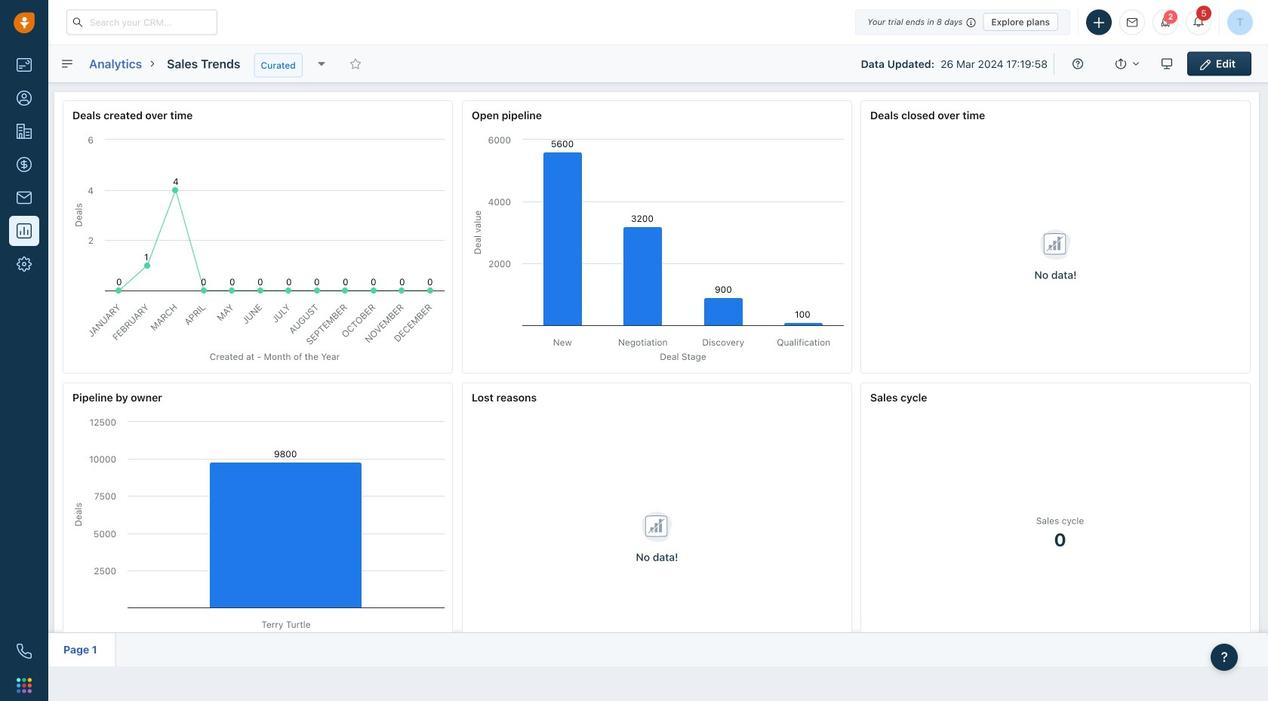 Task type: locate. For each thing, give the bounding box(es) containing it.
freshworks switcher image
[[17, 678, 32, 693]]

send email image
[[1127, 18, 1138, 27]]

phone image
[[17, 644, 32, 659]]



Task type: vqa. For each thing, say whether or not it's contained in the screenshot.
Send email image
yes



Task type: describe. For each thing, give the bounding box(es) containing it.
phone element
[[9, 637, 39, 667]]

Search your CRM... text field
[[66, 9, 217, 35]]



